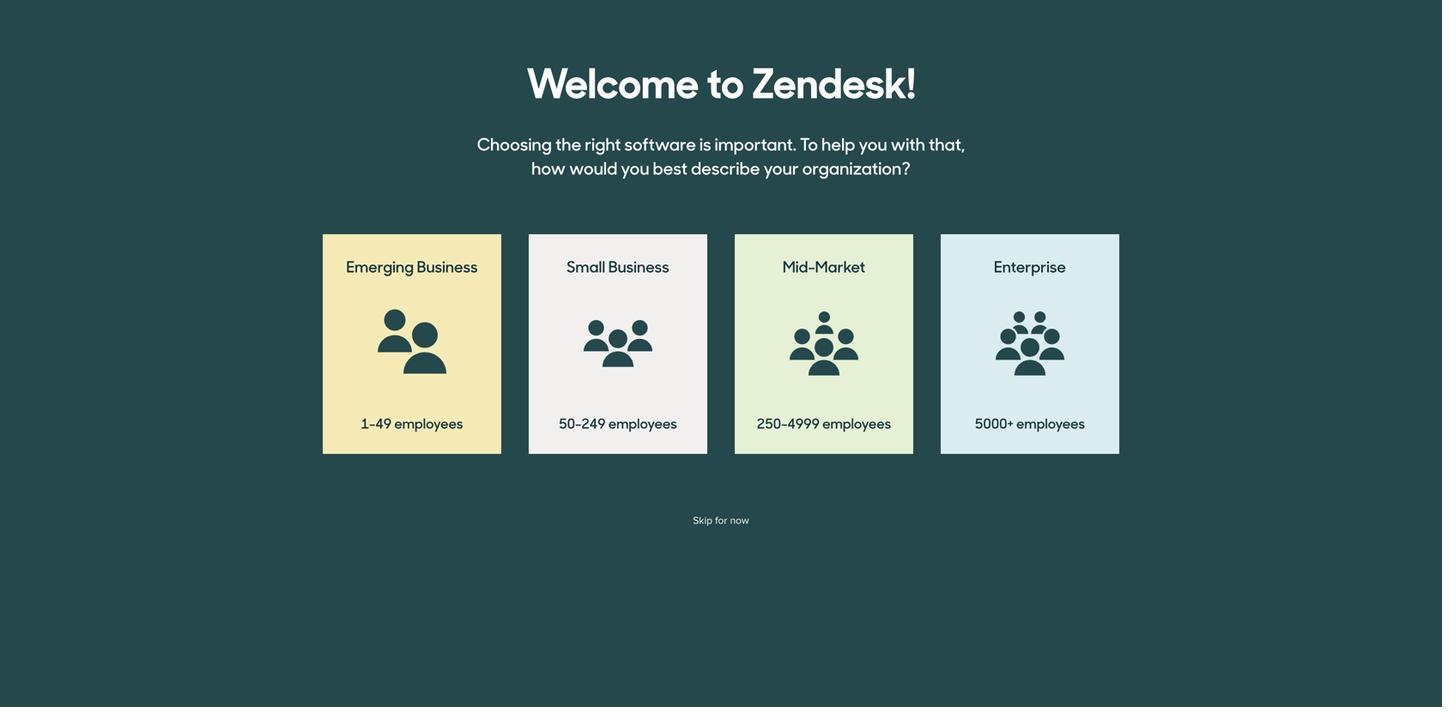 Task type: vqa. For each thing, say whether or not it's contained in the screenshot.
middle Trial
no



Task type: locate. For each thing, give the bounding box(es) containing it.
employees right "5000+"
[[1017, 414, 1086, 433]]

choosing the right software is important. to help you with that, how would you best describe your organization?
[[477, 131, 966, 180]]

you left best
[[621, 155, 650, 180]]

business right the emerging at the left top
[[417, 255, 478, 277]]

organization?
[[803, 155, 911, 180]]

mid market image
[[790, 312, 859, 376]]

you right help
[[859, 131, 888, 155]]

for
[[716, 515, 728, 527]]

mid-
[[783, 255, 816, 277]]

welcome
[[527, 49, 699, 110]]

employees right 49
[[394, 414, 463, 433]]

is
[[700, 131, 712, 155]]

1 horizontal spatial business
[[609, 255, 670, 277]]

business
[[417, 255, 478, 277], [609, 255, 670, 277]]

4 employees from the left
[[394, 414, 463, 433]]

1 horizontal spatial you
[[859, 131, 888, 155]]

employees
[[609, 414, 677, 433], [823, 414, 892, 433], [1017, 414, 1086, 433], [394, 414, 463, 433]]

you
[[859, 131, 888, 155], [621, 155, 650, 180]]

the
[[556, 131, 582, 155]]

1 employees from the left
[[609, 414, 677, 433]]

to
[[800, 131, 819, 155]]

250-4999 employees
[[757, 414, 892, 433]]

best
[[653, 155, 688, 180]]

250-
[[757, 414, 788, 433]]

1 business from the left
[[417, 255, 478, 277]]

employees right the 4999
[[823, 414, 892, 433]]

2 employees from the left
[[823, 414, 892, 433]]

business right small
[[609, 255, 670, 277]]

how
[[532, 155, 566, 180]]

to
[[707, 49, 744, 110]]

employees for emerging business
[[394, 414, 463, 433]]

employees for small business
[[609, 414, 677, 433]]

2 business from the left
[[609, 255, 670, 277]]

business for emerging business
[[417, 255, 478, 277]]

emerging business
[[346, 255, 478, 277]]

0 horizontal spatial business
[[417, 255, 478, 277]]

help
[[822, 131, 856, 155]]

with
[[891, 131, 926, 155]]

50-
[[559, 414, 582, 433]]

3 employees from the left
[[1017, 414, 1086, 433]]

enterprise
[[995, 255, 1067, 277]]

employees for mid-market
[[823, 414, 892, 433]]

emerging
[[346, 255, 414, 277]]

1-
[[361, 414, 376, 433]]

employees right 249
[[609, 414, 677, 433]]



Task type: describe. For each thing, give the bounding box(es) containing it.
4999
[[788, 414, 820, 433]]

describe
[[691, 155, 761, 180]]

enterprise image
[[996, 312, 1065, 376]]

skip for now
[[693, 515, 750, 527]]

5000+ employees
[[976, 414, 1086, 433]]

would
[[569, 155, 618, 180]]

right
[[585, 131, 621, 155]]

49
[[376, 414, 392, 433]]

now
[[730, 515, 750, 527]]

choosing
[[477, 131, 552, 155]]

your
[[764, 155, 799, 180]]

smb image
[[584, 320, 653, 368]]

esmb image
[[378, 310, 447, 378]]

mid-market
[[783, 255, 866, 277]]

business for small business
[[609, 255, 670, 277]]

small
[[567, 255, 606, 277]]

249
[[582, 414, 606, 433]]

0 horizontal spatial you
[[621, 155, 650, 180]]

zendesk!
[[752, 49, 916, 110]]

that,
[[929, 131, 966, 155]]

5000+
[[976, 414, 1014, 433]]

small business
[[567, 255, 670, 277]]

important.
[[715, 131, 797, 155]]

1-49 employees
[[361, 414, 463, 433]]

welcome to zendesk!
[[527, 49, 916, 110]]

software
[[625, 131, 697, 155]]

market
[[816, 255, 866, 277]]

skip for now link
[[693, 515, 750, 527]]

skip
[[693, 515, 713, 527]]

50-249 employees
[[559, 414, 677, 433]]



